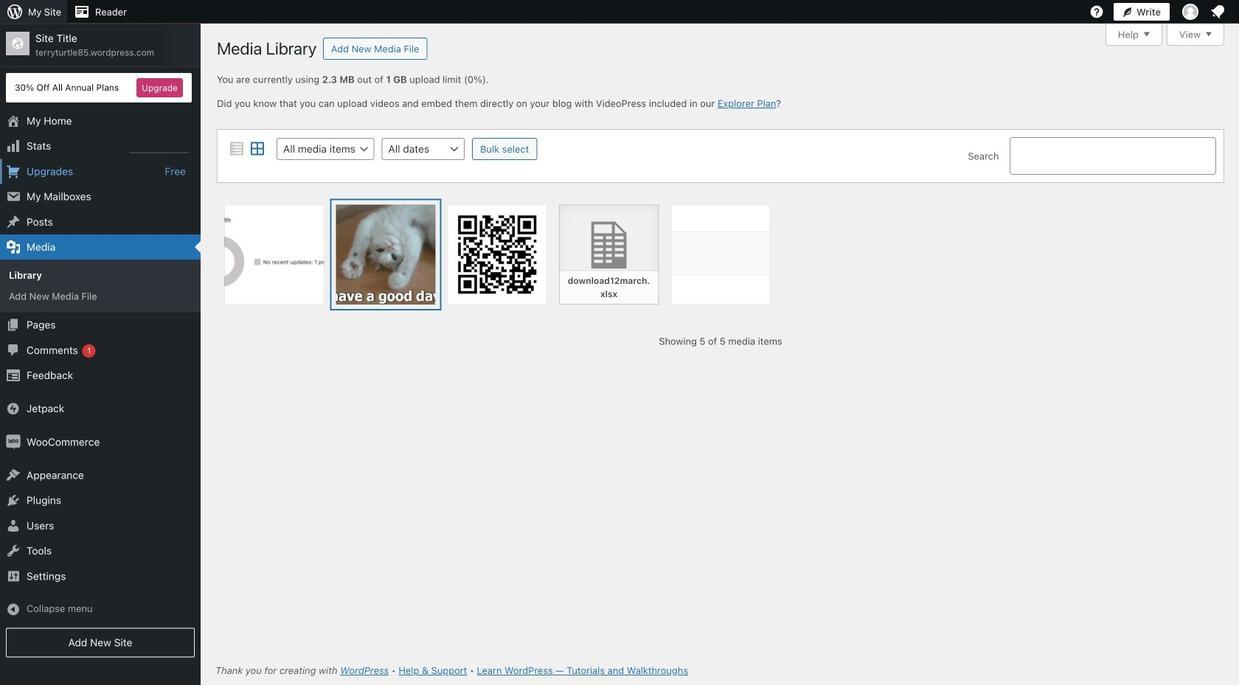 Task type: vqa. For each thing, say whether or not it's contained in the screenshot.
option
no



Task type: describe. For each thing, give the bounding box(es) containing it.
toolbar navigation
[[0, 0, 1230, 24]]

trello card qr code image
[[447, 205, 547, 305]]

blank download checkbox
[[665, 199, 776, 310]]

trello-card-qr-code checkbox
[[442, 199, 553, 310]]

main menu navigation
[[0, 24, 201, 664]]

Have a good day checkbox
[[330, 199, 442, 310]]



Task type: locate. For each thing, give the bounding box(es) containing it.
have a good day image
[[336, 205, 436, 305]]

portfolio health image
[[224, 205, 324, 305]]

download12march checkbox
[[553, 199, 665, 310]]

None search field
[[1010, 137, 1216, 175]]

Portfolio health checkbox
[[218, 199, 330, 310]]

blank download image
[[671, 205, 771, 305]]

hourly views image
[[130, 140, 189, 154]]



